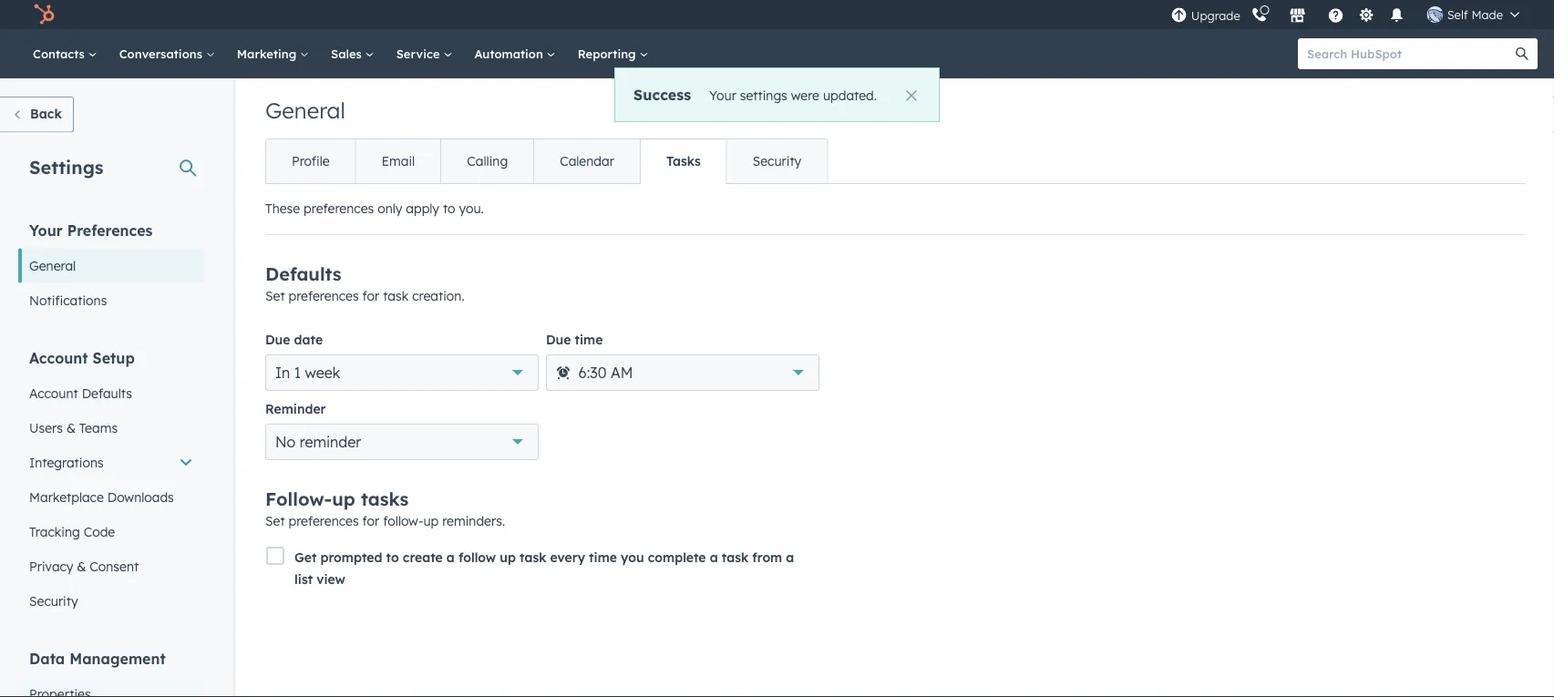 Task type: describe. For each thing, give the bounding box(es) containing it.
help image
[[1328, 8, 1344, 25]]

integrations
[[29, 454, 104, 470]]

back link
[[0, 97, 74, 133]]

view
[[316, 571, 345, 587]]

tasks
[[361, 488, 409, 510]]

2 a from the left
[[710, 550, 718, 566]]

marketing
[[237, 46, 300, 61]]

0 vertical spatial to
[[443, 201, 455, 216]]

service link
[[385, 29, 463, 78]]

list
[[294, 571, 313, 587]]

1 vertical spatial security link
[[18, 584, 204, 618]]

notifications image
[[1389, 8, 1405, 25]]

profile link
[[266, 139, 355, 183]]

account for account defaults
[[29, 385, 78, 401]]

account defaults
[[29, 385, 132, 401]]

sales
[[331, 46, 365, 61]]

downloads
[[107, 489, 174, 505]]

your preferences element
[[18, 220, 204, 318]]

account for account setup
[[29, 349, 88, 367]]

you.
[[459, 201, 484, 216]]

code
[[84, 524, 115, 540]]

6:30
[[578, 364, 607, 382]]

due date
[[265, 332, 323, 348]]

data
[[29, 649, 65, 668]]

notifications button
[[1381, 0, 1412, 29]]

tracking
[[29, 524, 80, 540]]

automation link
[[463, 29, 567, 78]]

setup
[[93, 349, 135, 367]]

account setup
[[29, 349, 135, 367]]

made
[[1471, 7, 1503, 22]]

1 a from the left
[[446, 550, 455, 566]]

users & teams link
[[18, 411, 204, 445]]

consent
[[90, 558, 139, 574]]

conversations link
[[108, 29, 226, 78]]

follow-up tasks set preferences for follow-up reminders.
[[265, 488, 505, 529]]

close image
[[906, 90, 917, 101]]

time inside 'get prompted to create a follow up task every time you complete a task from a list view'
[[589, 550, 617, 566]]

calendar
[[560, 153, 614, 169]]

hubspot link
[[22, 4, 68, 26]]

no reminder button
[[265, 424, 539, 460]]

date
[[294, 332, 323, 348]]

search button
[[1507, 38, 1538, 69]]

tasks link
[[640, 139, 726, 183]]

sales link
[[320, 29, 385, 78]]

complete
[[648, 550, 706, 566]]

marketplace
[[29, 489, 104, 505]]

you
[[621, 550, 644, 566]]

ruby anderson image
[[1427, 6, 1443, 23]]

6:30 am
[[578, 364, 633, 382]]

task inside defaults set preferences for task creation.
[[383, 288, 409, 304]]

your preferences
[[29, 221, 153, 239]]

teams
[[79, 420, 118, 436]]

self made
[[1447, 7, 1503, 22]]

get
[[294, 550, 317, 566]]

reporting
[[578, 46, 639, 61]]

success
[[633, 85, 691, 103]]

2 horizontal spatial task
[[722, 550, 748, 566]]

calendar link
[[533, 139, 640, 183]]

search image
[[1516, 47, 1528, 60]]

& for privacy
[[77, 558, 86, 574]]

3 a from the left
[[786, 550, 794, 566]]

data management
[[29, 649, 166, 668]]

hubspot image
[[33, 4, 55, 26]]

in 1 week button
[[265, 355, 539, 391]]

email link
[[355, 139, 440, 183]]

your settings were updated.
[[709, 87, 877, 103]]

general link
[[18, 248, 204, 283]]

data management element
[[18, 648, 204, 697]]

creation.
[[412, 288, 464, 304]]

tracking code link
[[18, 515, 204, 549]]

upgrade
[[1191, 8, 1240, 23]]

your for your settings were updated.
[[709, 87, 736, 103]]

1 horizontal spatial general
[[265, 97, 345, 124]]

these
[[265, 201, 300, 216]]

up inside 'get prompted to create a follow up task every time you complete a task from a list view'
[[500, 550, 516, 566]]

am
[[611, 364, 633, 382]]

due for due time
[[546, 332, 571, 348]]

& for users
[[66, 420, 76, 436]]

marketing link
[[226, 29, 320, 78]]

calling
[[467, 153, 508, 169]]

defaults inside account setup element
[[82, 385, 132, 401]]

privacy
[[29, 558, 73, 574]]

reminder
[[300, 433, 361, 451]]

set inside defaults set preferences for task creation.
[[265, 288, 285, 304]]

Search HubSpot search field
[[1298, 38, 1521, 69]]

1
[[294, 364, 301, 382]]

profile
[[292, 153, 330, 169]]

reminder
[[265, 401, 326, 417]]

users & teams
[[29, 420, 118, 436]]

account setup element
[[18, 348, 204, 618]]

users
[[29, 420, 63, 436]]

updated.
[[823, 87, 877, 103]]

self
[[1447, 7, 1468, 22]]

in
[[275, 364, 290, 382]]



Task type: vqa. For each thing, say whether or not it's contained in the screenshot.
rightmost UP
yes



Task type: locate. For each thing, give the bounding box(es) containing it.
0 horizontal spatial defaults
[[82, 385, 132, 401]]

calling link
[[440, 139, 533, 183]]

2 horizontal spatial a
[[786, 550, 794, 566]]

in 1 week
[[275, 364, 340, 382]]

1 horizontal spatial security link
[[726, 139, 827, 183]]

your left settings
[[709, 87, 736, 103]]

2 for from the top
[[362, 513, 379, 529]]

0 vertical spatial account
[[29, 349, 88, 367]]

general up profile
[[265, 97, 345, 124]]

0 horizontal spatial security link
[[18, 584, 204, 618]]

0 horizontal spatial your
[[29, 221, 63, 239]]

set inside follow-up tasks set preferences for follow-up reminders.
[[265, 513, 285, 529]]

tasks
[[666, 153, 701, 169]]

due time
[[546, 332, 603, 348]]

preferences
[[67, 221, 153, 239]]

no
[[275, 433, 296, 451]]

2 vertical spatial up
[[500, 550, 516, 566]]

1 vertical spatial security
[[29, 593, 78, 609]]

settings
[[29, 155, 103, 178]]

tracking code
[[29, 524, 115, 540]]

prompted
[[320, 550, 382, 566]]

settings
[[740, 87, 787, 103]]

account up account defaults
[[29, 349, 88, 367]]

1 vertical spatial defaults
[[82, 385, 132, 401]]

task left creation.
[[383, 288, 409, 304]]

& right users
[[66, 420, 76, 436]]

up
[[332, 488, 355, 510], [423, 513, 439, 529], [500, 550, 516, 566]]

security link down success alert
[[726, 139, 827, 183]]

success alert
[[614, 67, 940, 122]]

marketplaces button
[[1278, 0, 1317, 29]]

notifications
[[29, 292, 107, 308]]

a left follow
[[446, 550, 455, 566]]

0 vertical spatial defaults
[[265, 262, 341, 285]]

0 vertical spatial set
[[265, 288, 285, 304]]

calling icon button
[[1244, 3, 1275, 27]]

for inside follow-up tasks set preferences for follow-up reminders.
[[362, 513, 379, 529]]

navigation
[[265, 139, 828, 184]]

0 vertical spatial security link
[[726, 139, 827, 183]]

general
[[265, 97, 345, 124], [29, 257, 76, 273]]

a right from
[[786, 550, 794, 566]]

marketplace downloads link
[[18, 480, 204, 515]]

your inside your preferences element
[[29, 221, 63, 239]]

only
[[377, 201, 402, 216]]

follow-
[[383, 513, 423, 529]]

navigation containing profile
[[265, 139, 828, 184]]

self made button
[[1416, 0, 1530, 29]]

management
[[69, 649, 166, 668]]

to left create
[[386, 550, 399, 566]]

1 horizontal spatial to
[[443, 201, 455, 216]]

menu containing self made
[[1169, 0, 1532, 29]]

week
[[305, 364, 340, 382]]

service
[[396, 46, 443, 61]]

email
[[382, 153, 415, 169]]

0 vertical spatial preferences
[[304, 201, 374, 216]]

general up notifications
[[29, 257, 76, 273]]

account up users
[[29, 385, 78, 401]]

1 vertical spatial to
[[386, 550, 399, 566]]

settings image
[[1358, 8, 1375, 24]]

2 due from the left
[[546, 332, 571, 348]]

0 vertical spatial &
[[66, 420, 76, 436]]

1 due from the left
[[265, 332, 290, 348]]

task
[[383, 288, 409, 304], [520, 550, 546, 566], [722, 550, 748, 566]]

1 vertical spatial &
[[77, 558, 86, 574]]

help button
[[1320, 0, 1351, 29]]

0 horizontal spatial general
[[29, 257, 76, 273]]

up left 'tasks'
[[332, 488, 355, 510]]

security link
[[726, 139, 827, 183], [18, 584, 204, 618]]

task left every
[[520, 550, 546, 566]]

1 vertical spatial for
[[362, 513, 379, 529]]

security for security "link" to the top
[[753, 153, 801, 169]]

1 account from the top
[[29, 349, 88, 367]]

marketplaces image
[[1289, 8, 1306, 25]]

1 horizontal spatial defaults
[[265, 262, 341, 285]]

a
[[446, 550, 455, 566], [710, 550, 718, 566], [786, 550, 794, 566]]

1 set from the top
[[265, 288, 285, 304]]

defaults inside defaults set preferences for task creation.
[[265, 262, 341, 285]]

up right follow
[[500, 550, 516, 566]]

general inside your preferences element
[[29, 257, 76, 273]]

menu
[[1169, 0, 1532, 29]]

1 horizontal spatial due
[[546, 332, 571, 348]]

security
[[753, 153, 801, 169], [29, 593, 78, 609]]

were
[[791, 87, 819, 103]]

these preferences only apply to you.
[[265, 201, 484, 216]]

0 vertical spatial for
[[362, 288, 379, 304]]

get prompted to create a follow up task every time you complete a task from a list view
[[294, 550, 794, 587]]

preferences inside defaults set preferences for task creation.
[[288, 288, 359, 304]]

1 vertical spatial your
[[29, 221, 63, 239]]

defaults up users & teams link
[[82, 385, 132, 401]]

0 horizontal spatial up
[[332, 488, 355, 510]]

contacts link
[[22, 29, 108, 78]]

0 horizontal spatial &
[[66, 420, 76, 436]]

follow-
[[265, 488, 332, 510]]

2 horizontal spatial up
[[500, 550, 516, 566]]

defaults up the date at the top of the page
[[265, 262, 341, 285]]

time up the 6:30
[[575, 332, 603, 348]]

2 set from the top
[[265, 513, 285, 529]]

1 horizontal spatial &
[[77, 558, 86, 574]]

reporting link
[[567, 29, 659, 78]]

time
[[575, 332, 603, 348], [589, 550, 617, 566]]

for inside defaults set preferences for task creation.
[[362, 288, 379, 304]]

0 horizontal spatial due
[[265, 332, 290, 348]]

notifications link
[[18, 283, 204, 318]]

0 horizontal spatial to
[[386, 550, 399, 566]]

task left from
[[722, 550, 748, 566]]

0 horizontal spatial a
[[446, 550, 455, 566]]

time left you
[[589, 550, 617, 566]]

0 vertical spatial security
[[753, 153, 801, 169]]

create
[[403, 550, 443, 566]]

security down privacy
[[29, 593, 78, 609]]

preferences down follow-
[[288, 513, 359, 529]]

0 vertical spatial general
[[265, 97, 345, 124]]

1 for from the top
[[362, 288, 379, 304]]

calling icon image
[[1251, 7, 1268, 23]]

1 vertical spatial preferences
[[288, 288, 359, 304]]

preferences inside follow-up tasks set preferences for follow-up reminders.
[[288, 513, 359, 529]]

1 vertical spatial account
[[29, 385, 78, 401]]

1 vertical spatial general
[[29, 257, 76, 273]]

0 vertical spatial up
[[332, 488, 355, 510]]

security inside account setup element
[[29, 593, 78, 609]]

1 horizontal spatial security
[[753, 153, 801, 169]]

conversations
[[119, 46, 206, 61]]

1 horizontal spatial up
[[423, 513, 439, 529]]

defaults set preferences for task creation.
[[265, 262, 464, 304]]

your inside success alert
[[709, 87, 736, 103]]

1 vertical spatial time
[[589, 550, 617, 566]]

set up due date
[[265, 288, 285, 304]]

0 horizontal spatial task
[[383, 288, 409, 304]]

contacts
[[33, 46, 88, 61]]

reminders.
[[442, 513, 505, 529]]

security for the bottom security "link"
[[29, 593, 78, 609]]

from
[[752, 550, 782, 566]]

6:30 am button
[[546, 355, 819, 391]]

a right complete
[[710, 550, 718, 566]]

upgrade image
[[1171, 8, 1187, 24]]

to left you.
[[443, 201, 455, 216]]

preferences up the date at the top of the page
[[288, 288, 359, 304]]

apply
[[406, 201, 439, 216]]

up up create
[[423, 513, 439, 529]]

your left preferences
[[29, 221, 63, 239]]

marketplace downloads
[[29, 489, 174, 505]]

0 horizontal spatial security
[[29, 593, 78, 609]]

security link down "consent"
[[18, 584, 204, 618]]

defaults
[[265, 262, 341, 285], [82, 385, 132, 401]]

preferences
[[304, 201, 374, 216], [288, 288, 359, 304], [288, 513, 359, 529]]

for down 'tasks'
[[362, 513, 379, 529]]

integrations button
[[18, 445, 204, 480]]

& right privacy
[[77, 558, 86, 574]]

back
[[30, 106, 62, 122]]

1 horizontal spatial a
[[710, 550, 718, 566]]

1 horizontal spatial task
[[520, 550, 546, 566]]

1 vertical spatial set
[[265, 513, 285, 529]]

set down follow-
[[265, 513, 285, 529]]

preferences left only
[[304, 201, 374, 216]]

for left creation.
[[362, 288, 379, 304]]

settings link
[[1355, 5, 1378, 24]]

follow
[[458, 550, 496, 566]]

2 account from the top
[[29, 385, 78, 401]]

1 horizontal spatial your
[[709, 87, 736, 103]]

privacy & consent
[[29, 558, 139, 574]]

privacy & consent link
[[18, 549, 204, 584]]

account defaults link
[[18, 376, 204, 411]]

security down success alert
[[753, 153, 801, 169]]

to
[[443, 201, 455, 216], [386, 550, 399, 566]]

your for your preferences
[[29, 221, 63, 239]]

to inside 'get prompted to create a follow up task every time you complete a task from a list view'
[[386, 550, 399, 566]]

automation
[[474, 46, 547, 61]]

every
[[550, 550, 585, 566]]

1 vertical spatial up
[[423, 513, 439, 529]]

2 vertical spatial preferences
[[288, 513, 359, 529]]

0 vertical spatial your
[[709, 87, 736, 103]]

due for due date
[[265, 332, 290, 348]]

0 vertical spatial time
[[575, 332, 603, 348]]



